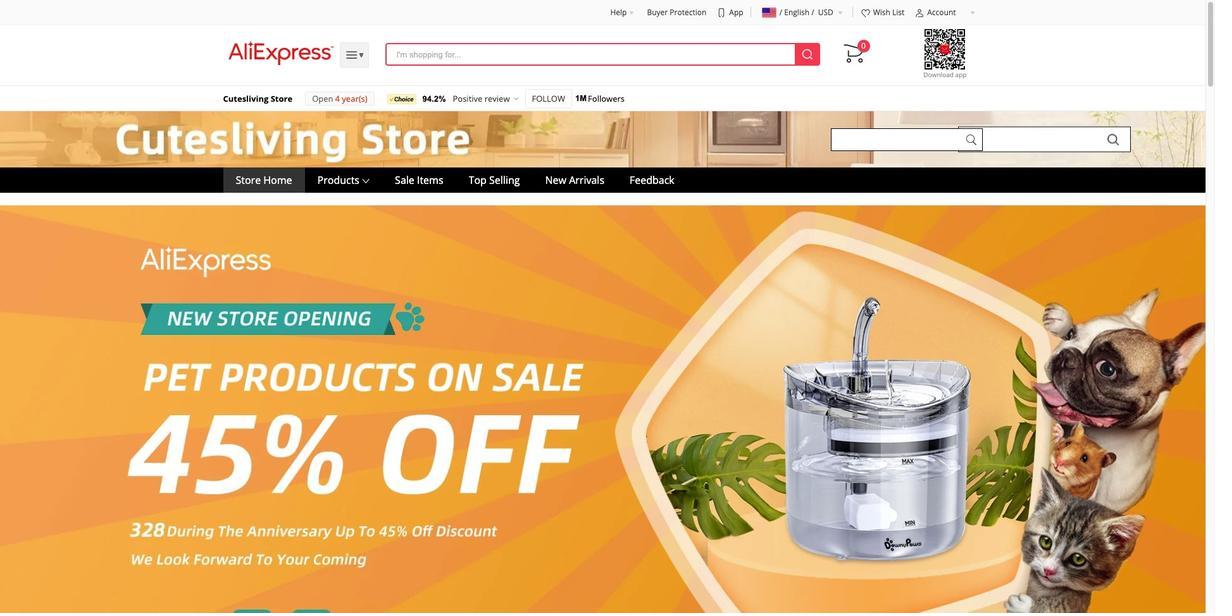 Task type: describe. For each thing, give the bounding box(es) containing it.
protection
[[670, 7, 706, 18]]

new arrivals link
[[545, 168, 604, 193]]

new arrivals
[[545, 174, 604, 188]]

store inside cutesliving store link
[[271, 93, 292, 104]]

open
[[312, 93, 333, 104]]

top selling
[[469, 174, 520, 188]]

app
[[729, 7, 743, 18]]

english
[[784, 7, 809, 18]]

1m
[[575, 94, 587, 103]]

2 / from the left
[[811, 7, 814, 18]]

I'm shopping for... text field
[[396, 44, 818, 65]]

buyer
[[647, 7, 668, 18]]

top selling link
[[469, 168, 520, 193]]

wish
[[873, 7, 890, 18]]

items
[[417, 174, 443, 188]]

feedback
[[630, 174, 674, 188]]

buyer protection
[[647, 7, 706, 18]]

help
[[610, 7, 627, 18]]

positive review link
[[453, 89, 510, 108]]

store home link
[[236, 168, 292, 193]]

followers
[[588, 93, 625, 104]]

wish list link
[[860, 7, 905, 18]]

account link
[[915, 7, 975, 18]]

0
[[861, 41, 866, 51]]

sale items link
[[395, 168, 443, 193]]

products link
[[317, 168, 359, 193]]

size image for account
[[915, 8, 925, 18]]

store home
[[236, 174, 292, 188]]

cutesliving
[[223, 93, 269, 104]]

1m followers
[[575, 93, 625, 104]]

1 / from the left
[[779, 7, 782, 18]]

year(s)
[[342, 93, 367, 104]]

buyer protection link
[[647, 7, 706, 18]]

94.2%
[[422, 94, 446, 104]]

open 4 year(s)
[[312, 93, 367, 104]]

products
[[317, 174, 359, 188]]



Task type: locate. For each thing, give the bounding box(es) containing it.
None field
[[831, 128, 983, 151]]

/
[[779, 7, 782, 18], [811, 7, 814, 18]]

1 horizontal spatial size image
[[915, 8, 925, 18]]

arrivals
[[569, 174, 604, 188]]

0 horizontal spatial /
[[779, 7, 782, 18]]

sale items
[[395, 174, 443, 188]]

download app image
[[907, 27, 983, 80]]

0 vertical spatial store
[[271, 93, 292, 104]]

sale
[[395, 174, 414, 188]]

1 horizontal spatial /
[[811, 7, 814, 18]]

list
[[892, 7, 905, 18]]

feedback link
[[630, 168, 674, 193]]

size image inside wish list link
[[860, 8, 871, 18]]

new
[[545, 174, 566, 188]]

0 horizontal spatial store
[[236, 174, 261, 188]]

account
[[927, 7, 956, 18]]

/ left english at top
[[779, 7, 782, 18]]

store inside store home link
[[236, 174, 261, 188]]

products 
[[317, 174, 370, 188]]

0 horizontal spatial size image
[[860, 8, 871, 18]]

app link
[[717, 7, 743, 18]]

size image right the list
[[915, 8, 925, 18]]

4
[[335, 93, 340, 104]]

cutesliving store
[[223, 93, 292, 104]]

selling
[[489, 174, 520, 188]]

0 link
[[843, 40, 870, 63]]

review
[[485, 93, 510, 104]]

2 size image from the left
[[915, 8, 925, 18]]


[[362, 177, 370, 186]]

size image for wish list
[[860, 8, 871, 18]]

wish list
[[873, 7, 905, 18]]

cutesliving store link
[[223, 89, 292, 108]]

size image inside account link
[[915, 8, 925, 18]]

store right cutesliving
[[271, 93, 292, 104]]

1 vertical spatial store
[[236, 174, 261, 188]]

usd
[[818, 7, 833, 18]]

home
[[263, 174, 292, 188]]

size image left wish
[[860, 8, 871, 18]]

1 horizontal spatial store
[[271, 93, 292, 104]]

follow
[[532, 93, 565, 104]]

size image
[[860, 8, 871, 18], [915, 8, 925, 18]]

1 size image from the left
[[860, 8, 871, 18]]

/ left usd
[[811, 7, 814, 18]]

94.2% link
[[422, 89, 449, 109]]

store left home
[[236, 174, 261, 188]]

positive
[[453, 93, 482, 104]]

positive review
[[453, 93, 510, 104]]

None submit
[[795, 43, 820, 66]]

/ english / usd
[[779, 7, 833, 18]]

top
[[469, 174, 487, 188]]

store
[[271, 93, 292, 104], [236, 174, 261, 188]]



Task type: vqa. For each thing, say whether or not it's contained in the screenshot.
rightmost 3
no



